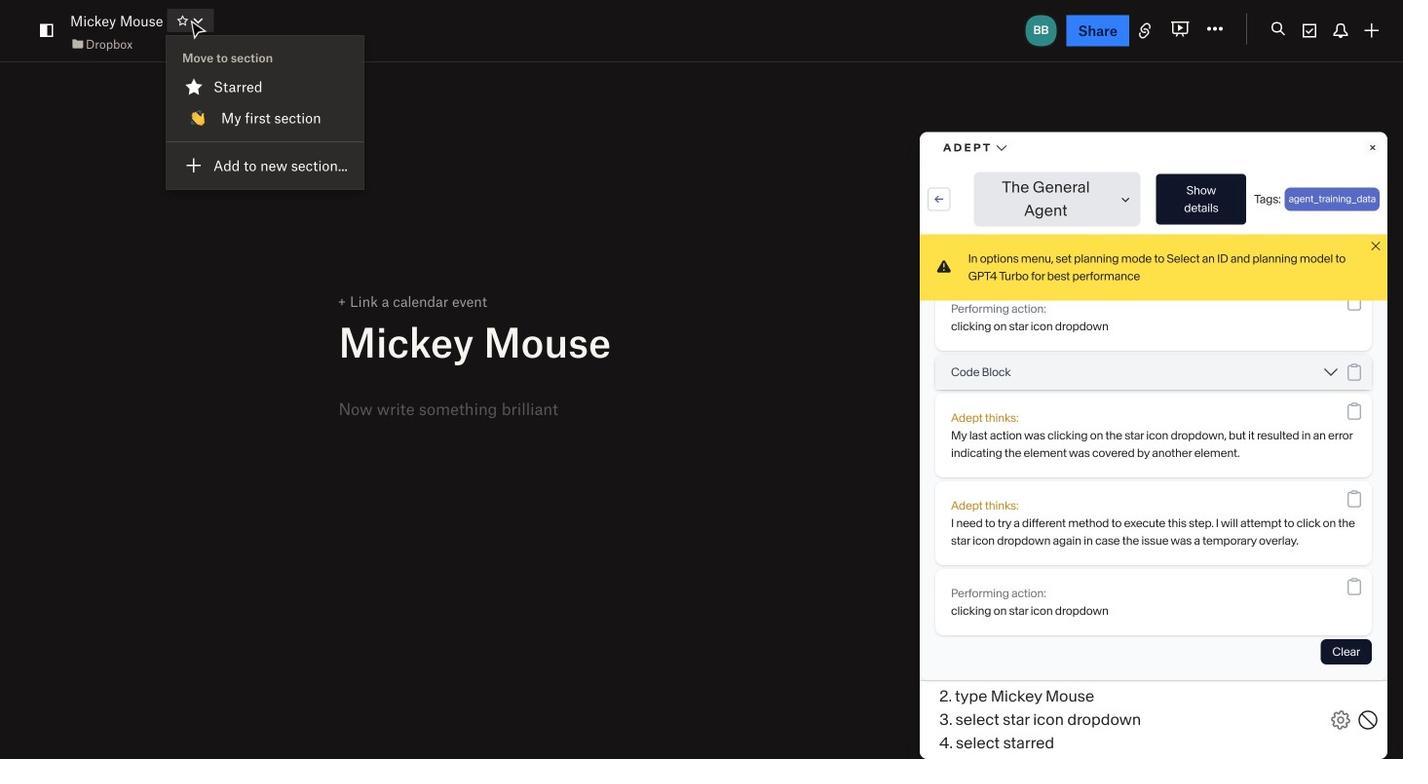 Task type: vqa. For each thing, say whether or not it's contained in the screenshot.
overlay IMAGE
yes



Task type: describe. For each thing, give the bounding box(es) containing it.
overlay image
[[1328, 577, 1351, 600]]



Task type: locate. For each thing, give the bounding box(es) containing it.
close image
[[1328, 577, 1351, 600]]



